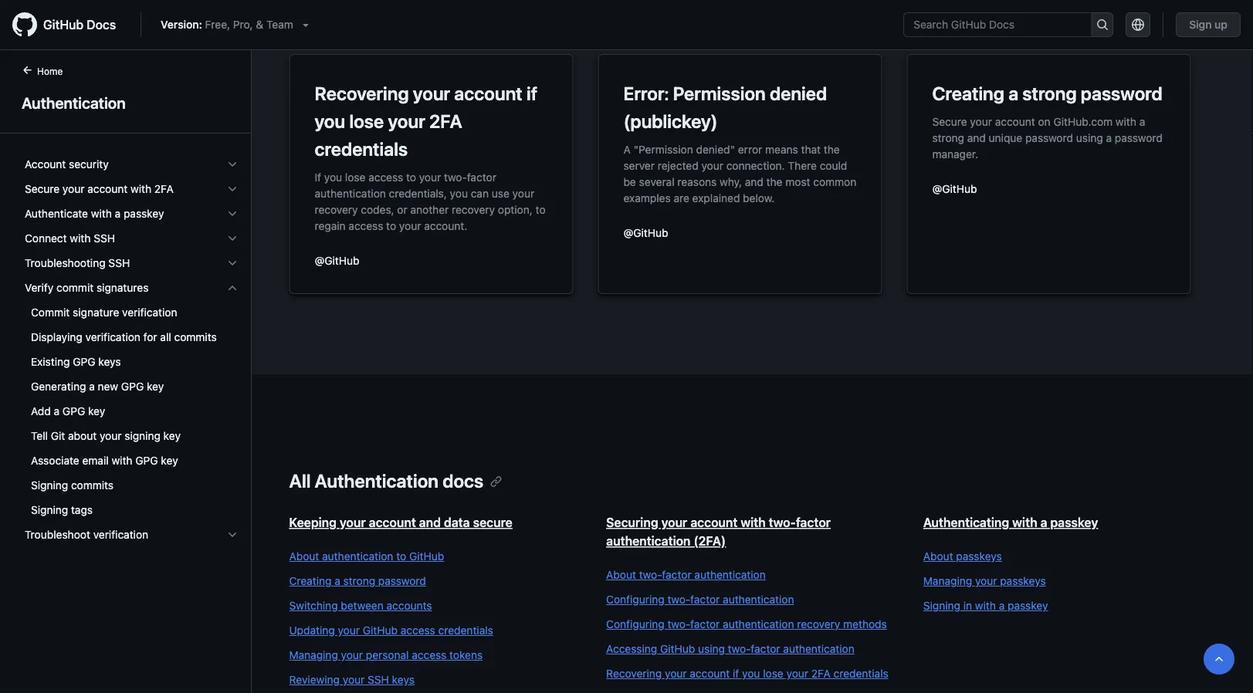 Task type: describe. For each thing, give the bounding box(es) containing it.
generating a new gpg key
[[31, 381, 164, 393]]

that
[[802, 143, 821, 156]]

to down 'codes,'
[[386, 219, 396, 232]]

why,
[[720, 175, 742, 188]]

secure your account with 2fa button
[[19, 177, 245, 202]]

about for authenticating with a passkey
[[924, 550, 954, 563]]

server
[[624, 159, 655, 172]]

gpg up generating a new gpg key
[[73, 356, 95, 369]]

authenticate with a passkey
[[25, 207, 164, 220]]

docs
[[443, 471, 484, 492]]

commit signature verification link
[[19, 301, 245, 325]]

key down tell git about your signing key link
[[161, 455, 178, 467]]

several
[[639, 175, 675, 188]]

github right accessing
[[661, 643, 696, 656]]

configuring two-factor authentication link
[[607, 593, 893, 608]]

2 horizontal spatial recovery
[[798, 618, 841, 631]]

common
[[814, 175, 857, 188]]

secure for secure your account on github.com with a strong and unique password using a password manager.
[[933, 115, 968, 128]]

codes,
[[361, 203, 395, 216]]

error
[[738, 143, 763, 156]]

data
[[444, 516, 470, 530]]

unique
[[989, 131, 1023, 144]]

sc 9kayk9 0 image for signatures
[[226, 282, 239, 294]]

lose inside 'link'
[[764, 668, 784, 681]]

passkey for authenticating with a passkey
[[1051, 516, 1099, 530]]

key down existing gpg keys link
[[147, 381, 164, 393]]

1 horizontal spatial creating a strong password
[[933, 83, 1163, 104]]

key down generating a new gpg key
[[88, 405, 105, 418]]

1 horizontal spatial the
[[824, 143, 840, 156]]

account inside secure your account on github.com with a strong and unique password using a password manager.
[[996, 115, 1036, 128]]

two- inside the configuring two-factor authentication link
[[668, 594, 691, 606]]

troubleshoot verification
[[25, 529, 148, 542]]

signing commits
[[31, 479, 114, 492]]

commit
[[31, 306, 70, 319]]

commits inside signing commits "link"
[[71, 479, 114, 492]]

account inside 'link'
[[690, 668, 730, 681]]

personal
[[366, 649, 409, 662]]

regain
[[315, 219, 346, 232]]

tokens
[[450, 649, 483, 662]]

reviewing
[[289, 674, 340, 687]]

triangle down image
[[300, 19, 312, 31]]

you left can
[[450, 187, 468, 200]]

verify
[[25, 282, 54, 294]]

0 vertical spatial credentials
[[315, 138, 408, 160]]

accessing
[[607, 643, 658, 656]]

with down account security dropdown button
[[131, 183, 151, 195]]

0 vertical spatial 2fa
[[430, 110, 463, 132]]

signing tags link
[[19, 498, 245, 523]]

existing gpg keys
[[31, 356, 121, 369]]

two- inside about two-factor authentication link
[[640, 569, 662, 582]]

a up unique
[[1009, 83, 1019, 104]]

authentication inside if you lose access to your two-factor authentication credentials, you can use your recovery codes, or another recovery option, to regain access to your account.
[[315, 187, 386, 200]]

github.com
[[1054, 115, 1113, 128]]

sc 9kayk9 0 image inside the troubleshooting ssh dropdown button
[[226, 257, 239, 270]]

you inside 'link'
[[743, 668, 761, 681]]

your inside 'link'
[[338, 625, 360, 637]]

associate email with gpg key
[[31, 455, 178, 467]]

access for lose
[[369, 171, 403, 183]]

1 horizontal spatial passkey
[[1008, 600, 1049, 613]]

about authentication to github
[[289, 550, 444, 563]]

ssh inside the troubleshooting ssh dropdown button
[[109, 257, 130, 270]]

with right in
[[976, 600, 997, 613]]

authenticating
[[924, 516, 1010, 530]]

securing
[[607, 516, 659, 530]]

sc 9kayk9 0 image for troubleshoot verification
[[226, 529, 239, 542]]

a up about passkeys link
[[1041, 516, 1048, 530]]

access for github
[[401, 625, 436, 637]]

examples
[[624, 192, 671, 204]]

account.
[[424, 219, 468, 232]]

a inside dropdown button
[[115, 207, 121, 220]]

home
[[37, 66, 63, 76]]

about
[[68, 430, 97, 443]]

version:
[[161, 18, 202, 31]]

a "permission denied" error means that the server rejected your connection. there could be several reasons why, and the most common examples are explained below.
[[624, 143, 857, 204]]

option,
[[498, 203, 533, 216]]

credentials inside "updating your github access credentials" 'link'
[[439, 625, 494, 637]]

could
[[820, 159, 848, 172]]

accounts
[[387, 600, 432, 613]]

with inside secure your account on github.com with a strong and unique password using a password manager.
[[1116, 115, 1137, 128]]

to right option,
[[536, 203, 546, 216]]

authentication element
[[0, 63, 252, 692]]

verify commit signatures button
[[19, 276, 245, 301]]

updating your github access credentials
[[289, 625, 494, 637]]

means
[[766, 143, 799, 156]]

passkey for authenticate with a passkey
[[124, 207, 164, 220]]

add
[[31, 405, 51, 418]]

account inside dropdown button
[[87, 183, 128, 195]]

your inside secure your account on github.com with a strong and unique password using a password manager.
[[971, 115, 993, 128]]

gpg right new at the left
[[121, 381, 144, 393]]

two- inside securing your account with two-factor authentication (2fa)
[[769, 516, 796, 530]]

1 horizontal spatial creating
[[933, 83, 1005, 104]]

a up switching between accounts
[[335, 575, 341, 588]]

account
[[25, 158, 66, 171]]

explained
[[693, 192, 740, 204]]

lose inside recovering your account if you lose your 2fa credentials
[[349, 110, 384, 132]]

tell git about your signing key link
[[19, 424, 245, 449]]

keys inside verify commit signatures element
[[98, 356, 121, 369]]

connect with ssh
[[25, 232, 115, 245]]

sign
[[1190, 18, 1213, 31]]

about two-factor authentication link
[[607, 568, 893, 583]]

methods
[[844, 618, 888, 631]]

commits inside displaying verification for all commits link
[[174, 331, 217, 344]]

signatures
[[97, 282, 149, 294]]

scroll to top image
[[1214, 654, 1226, 666]]

authentication down the configuring two-factor authentication link
[[723, 618, 795, 631]]

and inside secure your account on github.com with a strong and unique password using a password manager.
[[968, 131, 987, 144]]

verify commit signatures element containing verify commit signatures
[[12, 276, 251, 523]]

"permission
[[634, 143, 694, 156]]

on
[[1039, 115, 1051, 128]]

git
[[51, 430, 65, 443]]

@github for recovering your account if you lose your 2fa credentials
[[315, 254, 360, 267]]

if you lose access to your two-factor authentication credentials, you can use your recovery codes, or another recovery option, to regain access to your account.
[[315, 171, 546, 232]]

with inside dropdown button
[[70, 232, 91, 245]]

2 vertical spatial and
[[419, 516, 441, 530]]

commit
[[56, 282, 94, 294]]

you up if
[[315, 110, 346, 132]]

a
[[624, 143, 631, 156]]

error:
[[624, 83, 669, 104]]

1 vertical spatial creating
[[289, 575, 332, 588]]

security
[[69, 158, 109, 171]]

0 vertical spatial strong
[[1023, 83, 1077, 104]]

managing your personal access tokens link
[[289, 648, 576, 664]]

generating a new gpg key link
[[19, 375, 245, 399]]

strong inside secure your account on github.com with a strong and unique password using a password manager.
[[933, 131, 965, 144]]

about for keeping your account and data secure
[[289, 550, 319, 563]]

lose inside if you lose access to your two-factor authentication credentials, you can use your recovery codes, or another recovery option, to regain access to your account.
[[345, 171, 366, 183]]

a left new at the left
[[89, 381, 95, 393]]

pro,
[[233, 18, 253, 31]]

a down github.com
[[1107, 131, 1113, 144]]

connect
[[25, 232, 67, 245]]

can
[[471, 187, 489, 200]]

connection.
[[727, 159, 785, 172]]

you right if
[[324, 171, 342, 183]]

verify commit signatures
[[25, 282, 149, 294]]

your inside securing your account with two-factor authentication (2fa)
[[662, 516, 688, 530]]

about for securing your account with two-factor authentication (2fa)
[[607, 569, 637, 582]]

access down 'codes,'
[[349, 219, 384, 232]]

account security button
[[19, 152, 245, 177]]

sign up
[[1190, 18, 1228, 31]]

displaying
[[31, 331, 82, 344]]

configuring for configuring two-factor authentication
[[607, 594, 665, 606]]

connect with ssh button
[[19, 226, 245, 251]]

a right the add
[[54, 405, 60, 418]]

signing for signing commits
[[31, 479, 68, 492]]

2fa inside dropdown button
[[154, 183, 174, 195]]

your inside dropdown button
[[63, 183, 85, 195]]

authenticate
[[25, 207, 88, 220]]

below.
[[743, 192, 775, 204]]

1 horizontal spatial authentication
[[315, 471, 439, 492]]

your inside a "permission denied" error means that the server rejected your connection. there could be several reasons why, and the most common examples are explained below.
[[702, 159, 724, 172]]

use
[[492, 187, 510, 200]]

to down 'keeping your account and data secure' link
[[397, 550, 407, 563]]

credentials,
[[389, 187, 447, 200]]



Task type: locate. For each thing, give the bounding box(es) containing it.
0 vertical spatial creating
[[933, 83, 1005, 104]]

updating
[[289, 625, 335, 637]]

authenticating with a passkey
[[924, 516, 1099, 530]]

secure your account on github.com with a strong and unique password using a password manager.
[[933, 115, 1163, 160]]

0 horizontal spatial strong
[[343, 575, 376, 588]]

configuring two-factor authentication recovery methods
[[607, 618, 888, 631]]

2 vertical spatial 2fa
[[812, 668, 831, 681]]

0 horizontal spatial credentials
[[315, 138, 408, 160]]

signing for signing in with a passkey
[[924, 600, 961, 613]]

guides link
[[289, 11, 367, 32]]

factor
[[467, 171, 497, 183], [796, 516, 831, 530], [662, 569, 692, 582], [691, 594, 720, 606], [691, 618, 720, 631], [751, 643, 781, 656]]

2 configuring from the top
[[607, 618, 665, 631]]

signing inside signing tags link
[[31, 504, 68, 517]]

managing for managing your personal access tokens
[[289, 649, 338, 662]]

1 horizontal spatial using
[[1077, 131, 1104, 144]]

passkey down secure your account with 2fa dropdown button at the left top of page
[[124, 207, 164, 220]]

and inside a "permission denied" error means that the server rejected your connection. there could be several reasons why, and the most common examples are explained below.
[[745, 175, 764, 188]]

creating a strong password link
[[289, 574, 576, 589]]

about
[[289, 550, 319, 563], [924, 550, 954, 563], [607, 569, 637, 582]]

recovering your account if you lose your 2fa credentials up credentials,
[[315, 83, 538, 160]]

(2fa)
[[694, 534, 726, 549]]

1 vertical spatial verification
[[85, 331, 141, 344]]

secure down account
[[25, 183, 60, 195]]

signing inside signing commits "link"
[[31, 479, 68, 492]]

verification down commit signature verification
[[85, 331, 141, 344]]

2 vertical spatial passkey
[[1008, 600, 1049, 613]]

1 vertical spatial managing
[[289, 649, 338, 662]]

two- inside configuring two-factor authentication recovery methods link
[[668, 618, 691, 631]]

commits
[[174, 331, 217, 344], [71, 479, 114, 492]]

1 vertical spatial signing
[[31, 504, 68, 517]]

(publickey)
[[624, 110, 718, 132]]

2fa inside 'link'
[[812, 668, 831, 681]]

be
[[624, 175, 636, 188]]

2 sc 9kayk9 0 image from the top
[[226, 529, 239, 542]]

tell git about your signing key
[[31, 430, 181, 443]]

1 horizontal spatial if
[[733, 668, 740, 681]]

github left the docs
[[43, 17, 84, 32]]

@github
[[933, 182, 978, 195], [624, 226, 669, 239], [315, 254, 360, 267]]

strong up on
[[1023, 83, 1077, 104]]

@github down the regain
[[315, 254, 360, 267]]

1 vertical spatial @github
[[624, 226, 669, 239]]

in
[[964, 600, 973, 613]]

1 vertical spatial recovering
[[607, 668, 662, 681]]

account inside securing your account with two-factor authentication (2fa)
[[691, 516, 738, 530]]

reasons
[[678, 175, 717, 188]]

about down keeping
[[289, 550, 319, 563]]

0 vertical spatial verification
[[122, 306, 177, 319]]

secure inside secure your account on github.com with a strong and unique password using a password manager.
[[933, 115, 968, 128]]

credentials down "methods"
[[834, 668, 889, 681]]

0 vertical spatial using
[[1077, 131, 1104, 144]]

2 vertical spatial credentials
[[834, 668, 889, 681]]

and up manager. at the right top of page
[[968, 131, 987, 144]]

two- up about two-factor authentication link
[[769, 516, 796, 530]]

gpg up about
[[63, 405, 85, 418]]

2 vertical spatial @github
[[315, 254, 360, 267]]

0 horizontal spatial the
[[767, 175, 783, 188]]

troubleshooting
[[25, 257, 106, 270]]

creating a strong password up on
[[933, 83, 1163, 104]]

1 horizontal spatial recovering your account if you lose your 2fa credentials
[[607, 668, 889, 681]]

two- down the securing
[[640, 569, 662, 582]]

1 vertical spatial using
[[698, 643, 725, 656]]

about two-factor authentication
[[607, 569, 766, 582]]

managing down "about passkeys"
[[924, 575, 973, 588]]

authentication down the securing
[[607, 534, 691, 549]]

1 vertical spatial configuring
[[607, 618, 665, 631]]

0 vertical spatial keys
[[98, 356, 121, 369]]

displaying verification for all commits
[[31, 331, 217, 344]]

ssh for connect with ssh
[[94, 232, 115, 245]]

authentication up 'codes,'
[[315, 187, 386, 200]]

verification for troubleshoot
[[93, 529, 148, 542]]

signing
[[125, 430, 161, 443]]

github up "managing your personal access tokens"
[[363, 625, 398, 637]]

recovering your account if you lose your 2fa credentials inside 'link'
[[607, 668, 889, 681]]

1 vertical spatial strong
[[933, 131, 965, 144]]

switching between accounts link
[[289, 599, 576, 614]]

0 vertical spatial passkeys
[[957, 550, 1003, 563]]

@github for error: permission denied (publickey)
[[624, 226, 669, 239]]

using inside secure your account on github.com with a strong and unique password using a password manager.
[[1077, 131, 1104, 144]]

1 horizontal spatial recovery
[[452, 203, 495, 216]]

commits down email
[[71, 479, 114, 492]]

0 vertical spatial creating a strong password
[[933, 83, 1163, 104]]

authentication up the configuring two-factor authentication link
[[695, 569, 766, 582]]

1 vertical spatial passkeys
[[1001, 575, 1047, 588]]

a right github.com
[[1140, 115, 1146, 128]]

accessing github using two-factor authentication link
[[607, 642, 893, 657]]

credentials up if
[[315, 138, 408, 160]]

1 vertical spatial sc 9kayk9 0 image
[[226, 529, 239, 542]]

are
[[674, 192, 690, 204]]

access for personal
[[412, 649, 447, 662]]

the up below.
[[767, 175, 783, 188]]

secure your account with 2fa
[[25, 183, 174, 195]]

sc 9kayk9 0 image inside verify commit signatures dropdown button
[[226, 282, 239, 294]]

1 vertical spatial passkey
[[1051, 516, 1099, 530]]

access down accounts
[[401, 625, 436, 637]]

github
[[43, 17, 84, 32], [409, 550, 444, 563], [363, 625, 398, 637], [661, 643, 696, 656]]

strong up manager. at the right top of page
[[933, 131, 965, 144]]

all
[[160, 331, 171, 344]]

0 horizontal spatial secure
[[25, 183, 60, 195]]

access
[[369, 171, 403, 183], [349, 219, 384, 232], [401, 625, 436, 637], [412, 649, 447, 662]]

secure inside dropdown button
[[25, 183, 60, 195]]

between
[[341, 600, 384, 613]]

0 vertical spatial ssh
[[94, 232, 115, 245]]

sc 9kayk9 0 image
[[226, 208, 239, 220], [226, 529, 239, 542]]

0 horizontal spatial recovering your account if you lose your 2fa credentials
[[315, 83, 538, 160]]

configuring two-factor authentication recovery methods link
[[607, 617, 893, 633]]

managing inside managing your passkeys link
[[924, 575, 973, 588]]

2 horizontal spatial @github
[[933, 182, 978, 195]]

to up credentials,
[[406, 171, 416, 183]]

secure
[[473, 516, 513, 530]]

troubleshooting ssh button
[[19, 251, 245, 276]]

2 horizontal spatial about
[[924, 550, 954, 563]]

1 vertical spatial if
[[733, 668, 740, 681]]

0 vertical spatial if
[[527, 83, 538, 104]]

securing your account with two-factor authentication (2fa) link
[[607, 516, 831, 549]]

about down the securing
[[607, 569, 637, 582]]

keys up new at the left
[[98, 356, 121, 369]]

all authentication docs link
[[289, 471, 502, 492]]

recovering
[[315, 83, 409, 104], [607, 668, 662, 681]]

authentication up switching between accounts
[[322, 550, 394, 563]]

1 vertical spatial and
[[745, 175, 764, 188]]

passkey up about passkeys link
[[1051, 516, 1099, 530]]

credentials inside recovering your account if you lose your 2fa credentials 'link'
[[834, 668, 889, 681]]

managing for managing your passkeys
[[924, 575, 973, 588]]

1 horizontal spatial credentials
[[439, 625, 494, 637]]

version: free, pro, & team
[[161, 18, 293, 31]]

recovery up the regain
[[315, 203, 358, 216]]

authentication down about two-factor authentication link
[[723, 594, 795, 606]]

1 sc 9kayk9 0 image from the top
[[226, 208, 239, 220]]

tags
[[71, 504, 93, 517]]

0 horizontal spatial commits
[[71, 479, 114, 492]]

guides
[[289, 11, 349, 32]]

1 vertical spatial lose
[[345, 171, 366, 183]]

using down github.com
[[1077, 131, 1104, 144]]

access up 'codes,'
[[369, 171, 403, 183]]

passkeys up managing your passkeys
[[957, 550, 1003, 563]]

0 horizontal spatial managing
[[289, 649, 338, 662]]

0 horizontal spatial keys
[[98, 356, 121, 369]]

with up about two-factor authentication link
[[741, 516, 766, 530]]

two- down configuring two-factor authentication recovery methods
[[728, 643, 751, 656]]

authentication down "methods"
[[784, 643, 855, 656]]

0 vertical spatial lose
[[349, 110, 384, 132]]

managing up reviewing
[[289, 649, 338, 662]]

credentials up tokens
[[439, 625, 494, 637]]

signing inside signing in with a passkey link
[[924, 600, 961, 613]]

0 vertical spatial and
[[968, 131, 987, 144]]

two- inside accessing github using two-factor authentication link
[[728, 643, 751, 656]]

ssh down "managing your personal access tokens"
[[368, 674, 389, 687]]

0 vertical spatial commits
[[174, 331, 217, 344]]

configuring two-factor authentication
[[607, 594, 795, 606]]

1 horizontal spatial @github
[[624, 226, 669, 239]]

sc 9kayk9 0 image for account
[[226, 183, 239, 195]]

existing gpg keys link
[[19, 350, 245, 375]]

with down tell git about your signing key link
[[112, 455, 132, 467]]

updating your github access credentials link
[[289, 623, 576, 639]]

2 vertical spatial strong
[[343, 575, 376, 588]]

with inside securing your account with two-factor authentication (2fa)
[[741, 516, 766, 530]]

secure up manager. at the right top of page
[[933, 115, 968, 128]]

1 vertical spatial creating a strong password
[[289, 575, 426, 588]]

0 horizontal spatial about
[[289, 550, 319, 563]]

creating up unique
[[933, 83, 1005, 104]]

1 sc 9kayk9 0 image from the top
[[226, 158, 239, 171]]

recovering inside 'link'
[[607, 668, 662, 681]]

0 vertical spatial configuring
[[607, 594, 665, 606]]

docs
[[87, 17, 116, 32]]

a down secure your account with 2fa dropdown button at the left top of page
[[115, 207, 121, 220]]

authentication link
[[19, 91, 233, 114]]

with right github.com
[[1116, 115, 1137, 128]]

sc 9kayk9 0 image inside 'authenticate with a passkey' dropdown button
[[226, 208, 239, 220]]

2 horizontal spatial 2fa
[[812, 668, 831, 681]]

displaying verification for all commits link
[[19, 325, 245, 350]]

0 vertical spatial @github
[[933, 182, 978, 195]]

0 vertical spatial sc 9kayk9 0 image
[[226, 208, 239, 220]]

&
[[256, 18, 264, 31]]

4 sc 9kayk9 0 image from the top
[[226, 257, 239, 270]]

1 horizontal spatial keys
[[392, 674, 415, 687]]

verify commit signatures element
[[12, 276, 251, 523], [12, 301, 251, 523]]

commits right all at the left top
[[174, 331, 217, 344]]

0 vertical spatial authentication
[[22, 93, 126, 112]]

keeping
[[289, 516, 337, 530]]

1 horizontal spatial secure
[[933, 115, 968, 128]]

key right signing
[[164, 430, 181, 443]]

@github down manager. at the right top of page
[[933, 182, 978, 195]]

recovery left "methods"
[[798, 618, 841, 631]]

sign up link
[[1177, 12, 1242, 37]]

select language: current language is english image
[[1133, 19, 1145, 31]]

creating up switching
[[289, 575, 332, 588]]

2 horizontal spatial passkey
[[1051, 516, 1099, 530]]

sc 9kayk9 0 image inside secure your account with 2fa dropdown button
[[226, 183, 239, 195]]

1 vertical spatial the
[[767, 175, 783, 188]]

github docs
[[43, 17, 116, 32]]

2 verify commit signatures element from the top
[[12, 301, 251, 523]]

1 vertical spatial ssh
[[109, 257, 130, 270]]

1 configuring from the top
[[607, 594, 665, 606]]

1 horizontal spatial about
[[607, 569, 637, 582]]

0 vertical spatial passkey
[[124, 207, 164, 220]]

signing for signing tags
[[31, 504, 68, 517]]

using
[[1077, 131, 1104, 144], [698, 643, 725, 656]]

strong up switching between accounts
[[343, 575, 376, 588]]

signing left in
[[924, 600, 961, 613]]

two- inside if you lose access to your two-factor authentication credentials, you can use your recovery codes, or another recovery option, to regain access to your account.
[[444, 171, 467, 183]]

access down "updating your github access credentials" 'link' at the left bottom
[[412, 649, 447, 662]]

factor inside securing your account with two-factor authentication (2fa)
[[796, 516, 831, 530]]

configuring for configuring two-factor authentication recovery methods
[[607, 618, 665, 631]]

signature
[[73, 306, 119, 319]]

ssh for reviewing your ssh keys
[[368, 674, 389, 687]]

if
[[315, 171, 321, 183]]

0 horizontal spatial recovering
[[315, 83, 409, 104]]

0 horizontal spatial creating a strong password
[[289, 575, 426, 588]]

authentication down home link
[[22, 93, 126, 112]]

@github for creating a strong password
[[933, 182, 978, 195]]

passkey inside dropdown button
[[124, 207, 164, 220]]

about down "authenticating"
[[924, 550, 954, 563]]

sc 9kayk9 0 image inside connect with ssh dropdown button
[[226, 233, 239, 245]]

gpg down signing
[[135, 455, 158, 467]]

2 horizontal spatial strong
[[1023, 83, 1077, 104]]

2fa up credentials,
[[430, 110, 463, 132]]

the up could
[[824, 143, 840, 156]]

ssh up signatures
[[109, 257, 130, 270]]

authentication inside securing your account with two-factor authentication (2fa)
[[607, 534, 691, 549]]

0 vertical spatial the
[[824, 143, 840, 156]]

verify commit signatures element containing commit signature verification
[[12, 301, 251, 523]]

ssh inside connect with ssh dropdown button
[[94, 232, 115, 245]]

up
[[1215, 18, 1228, 31]]

error: permission denied (publickey)
[[624, 83, 828, 132]]

5 sc 9kayk9 0 image from the top
[[226, 282, 239, 294]]

2 vertical spatial ssh
[[368, 674, 389, 687]]

using inside accessing github using two-factor authentication link
[[698, 643, 725, 656]]

managing inside managing your personal access tokens link
[[289, 649, 338, 662]]

securing your account with two-factor authentication (2fa)
[[607, 516, 831, 549]]

0 horizontal spatial if
[[527, 83, 538, 104]]

sc 9kayk9 0 image inside account security dropdown button
[[226, 158, 239, 171]]

keeping your account and data secure
[[289, 516, 513, 530]]

factor inside if you lose access to your two-factor authentication credentials, you can use your recovery codes, or another recovery option, to regain access to your account.
[[467, 171, 497, 183]]

two- down configuring two-factor authentication
[[668, 618, 691, 631]]

and down connection.
[[745, 175, 764, 188]]

3 sc 9kayk9 0 image from the top
[[226, 233, 239, 245]]

2fa
[[430, 110, 463, 132], [154, 183, 174, 195], [812, 668, 831, 681]]

0 vertical spatial recovering
[[315, 83, 409, 104]]

0 horizontal spatial @github
[[315, 254, 360, 267]]

two-
[[444, 171, 467, 183], [769, 516, 796, 530], [640, 569, 662, 582], [668, 594, 691, 606], [668, 618, 691, 631], [728, 643, 751, 656]]

@github down examples
[[624, 226, 669, 239]]

switching
[[289, 600, 338, 613]]

github inside 'link'
[[363, 625, 398, 637]]

github up creating a strong password link in the bottom left of the page
[[409, 550, 444, 563]]

free,
[[205, 18, 230, 31]]

sc 9kayk9 0 image for authenticate with a passkey
[[226, 208, 239, 220]]

using down configuring two-factor authentication recovery methods
[[698, 643, 725, 656]]

managing your passkeys link
[[924, 574, 1210, 589]]

if inside 'link'
[[733, 668, 740, 681]]

2 vertical spatial signing
[[924, 600, 961, 613]]

sc 9kayk9 0 image for ssh
[[226, 233, 239, 245]]

0 horizontal spatial 2fa
[[154, 183, 174, 195]]

2fa down accessing github using two-factor authentication link
[[812, 668, 831, 681]]

search image
[[1097, 19, 1109, 31]]

email
[[82, 455, 109, 467]]

2 vertical spatial verification
[[93, 529, 148, 542]]

signing up troubleshoot
[[31, 504, 68, 517]]

authentication up 'keeping your account and data secure' link
[[315, 471, 439, 492]]

2 horizontal spatial and
[[968, 131, 987, 144]]

a down managing your passkeys
[[1000, 600, 1005, 613]]

access inside 'link'
[[401, 625, 436, 637]]

1 vertical spatial recovering your account if you lose your 2fa credentials
[[607, 668, 889, 681]]

recovering your account if you lose your 2fa credentials down accessing github using two-factor authentication link
[[607, 668, 889, 681]]

1 horizontal spatial and
[[745, 175, 764, 188]]

secure
[[933, 115, 968, 128], [25, 183, 60, 195]]

with down the secure your account with 2fa
[[91, 207, 112, 220]]

1 vertical spatial keys
[[392, 674, 415, 687]]

add a gpg key link
[[19, 399, 245, 424]]

verification for displaying
[[85, 331, 141, 344]]

1 horizontal spatial strong
[[933, 131, 965, 144]]

and
[[968, 131, 987, 144], [745, 175, 764, 188], [419, 516, 441, 530]]

secure for secure your account with 2fa
[[25, 183, 60, 195]]

verification inside dropdown button
[[93, 529, 148, 542]]

passkeys up signing in with a passkey
[[1001, 575, 1047, 588]]

tooltip
[[1204, 644, 1235, 675]]

2fa down account security dropdown button
[[154, 183, 174, 195]]

new
[[98, 381, 118, 393]]

2 horizontal spatial credentials
[[834, 668, 889, 681]]

1 horizontal spatial managing
[[924, 575, 973, 588]]

commit signature verification
[[31, 306, 177, 319]]

recovery down can
[[452, 203, 495, 216]]

ssh inside the reviewing your ssh keys link
[[368, 674, 389, 687]]

tell
[[31, 430, 48, 443]]

passkey down managing your passkeys link
[[1008, 600, 1049, 613]]

all authentication docs
[[289, 471, 484, 492]]

generating
[[31, 381, 86, 393]]

0 horizontal spatial using
[[698, 643, 725, 656]]

sc 9kayk9 0 image
[[226, 158, 239, 171], [226, 183, 239, 195], [226, 233, 239, 245], [226, 257, 239, 270], [226, 282, 239, 294]]

2 sc 9kayk9 0 image from the top
[[226, 183, 239, 195]]

1 vertical spatial commits
[[71, 479, 114, 492]]

0 vertical spatial managing
[[924, 575, 973, 588]]

sc 9kayk9 0 image inside troubleshoot verification dropdown button
[[226, 529, 239, 542]]

Search GitHub Docs search field
[[905, 13, 1092, 36]]

keeping your account and data secure link
[[289, 516, 513, 530]]

you down accessing github using two-factor authentication link
[[743, 668, 761, 681]]

0 horizontal spatial creating
[[289, 575, 332, 588]]

associate
[[31, 455, 79, 467]]

denied"
[[697, 143, 736, 156]]

keys down personal
[[392, 674, 415, 687]]

ssh down authenticate with a passkey
[[94, 232, 115, 245]]

2 vertical spatial lose
[[764, 668, 784, 681]]

1 vertical spatial 2fa
[[154, 183, 174, 195]]

0 horizontal spatial authentication
[[22, 93, 126, 112]]

1 vertical spatial authentication
[[315, 471, 439, 492]]

troubleshoot verification button
[[19, 523, 245, 548]]

0 vertical spatial signing
[[31, 479, 68, 492]]

0 horizontal spatial and
[[419, 516, 441, 530]]

1 verify commit signatures element from the top
[[12, 276, 251, 523]]

with up about passkeys link
[[1013, 516, 1038, 530]]

team
[[267, 18, 293, 31]]

0 horizontal spatial recovery
[[315, 203, 358, 216]]

0 horizontal spatial passkey
[[124, 207, 164, 220]]

0 vertical spatial recovering your account if you lose your 2fa credentials
[[315, 83, 538, 160]]

1 horizontal spatial recovering
[[607, 668, 662, 681]]

and left the data
[[419, 516, 441, 530]]

None search field
[[904, 12, 1114, 37]]



Task type: vqa. For each thing, say whether or not it's contained in the screenshot.
option group
no



